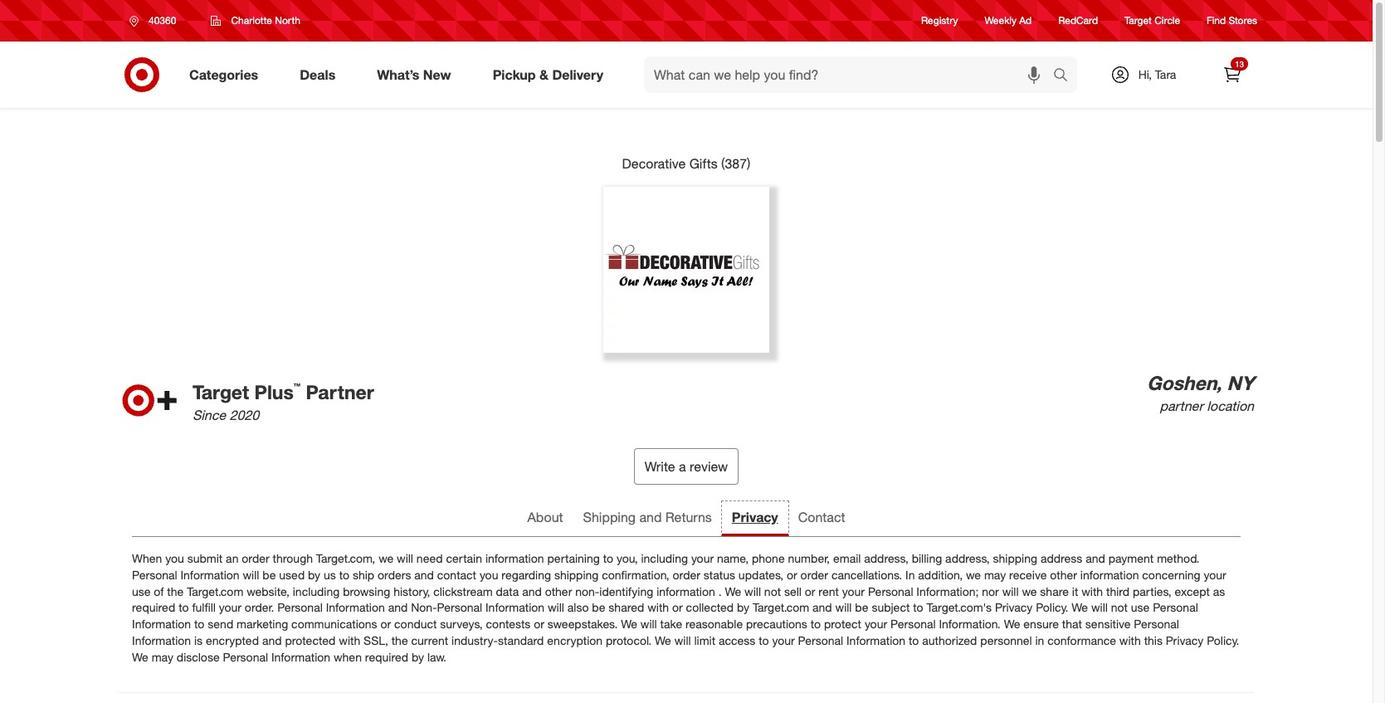 Task type: describe. For each thing, give the bounding box(es) containing it.
write
[[645, 458, 676, 475]]

40360
[[149, 14, 176, 27]]

target for plus
[[193, 381, 249, 404]]

concerning
[[1143, 568, 1201, 582]]

or up ssl,
[[381, 617, 391, 632]]

subject
[[872, 601, 910, 615]]

target for circle
[[1125, 14, 1153, 27]]

redcard
[[1059, 14, 1099, 27]]

registry link
[[922, 14, 959, 28]]

will down take on the left of page
[[675, 634, 691, 648]]

plus
[[255, 381, 294, 404]]

or up take on the left of page
[[673, 601, 683, 615]]

the
[[392, 634, 408, 648]]

contests
[[486, 617, 531, 632]]

method.
[[1158, 551, 1200, 565]]

sell
[[785, 584, 802, 598]]

rent
[[819, 584, 839, 598]]

information left is
[[132, 634, 191, 648]]

your down cancellations.
[[843, 584, 865, 598]]

1 vertical spatial other
[[545, 584, 572, 598]]

decorative gifts (387)
[[622, 155, 751, 172]]

ad
[[1020, 14, 1032, 27]]

information down submit
[[181, 568, 240, 582]]

with right it in the right bottom of the page
[[1082, 584, 1104, 598]]

data
[[496, 584, 519, 598]]

13
[[1236, 59, 1245, 69]]

1 horizontal spatial be
[[592, 601, 606, 615]]

information down protected
[[271, 651, 331, 665]]

2 horizontal spatial information
[[1081, 568, 1140, 582]]

search
[[1046, 68, 1086, 84]]

to left protect at the right bottom of page
[[811, 617, 821, 632]]

disclose
[[177, 651, 220, 665]]

ship
[[353, 568, 375, 582]]

receive
[[1010, 568, 1047, 582]]

regarding
[[502, 568, 551, 582]]

third
[[1107, 584, 1130, 598]]

pickup & delivery link
[[479, 56, 625, 93]]

with up when
[[339, 634, 361, 648]]

weekly ad link
[[985, 14, 1032, 28]]

personal up surveys,
[[437, 601, 483, 615]]

1 vertical spatial you
[[480, 568, 499, 582]]

weekly ad
[[985, 14, 1032, 27]]

personal down the subject
[[891, 617, 936, 632]]

will down updates, on the bottom
[[745, 584, 761, 598]]

will up orders
[[397, 551, 414, 565]]

conformance
[[1048, 634, 1117, 648]]

as
[[1214, 584, 1226, 598]]

payment
[[1109, 551, 1155, 565]]

charlotte north
[[231, 14, 301, 27]]

information down "of"
[[132, 617, 191, 632]]

contact link
[[789, 501, 856, 536]]

a
[[679, 458, 686, 475]]

and down regarding at the bottom of page
[[522, 584, 542, 598]]

1 address, from the left
[[865, 551, 909, 565]]

to left fulfill
[[179, 601, 189, 615]]

of
[[154, 584, 164, 598]]

0 vertical spatial by
[[308, 568, 321, 582]]

personal down protect at the right bottom of page
[[798, 634, 844, 648]]

phone
[[752, 551, 785, 565]]

or up the standard
[[534, 617, 545, 632]]

also
[[568, 601, 589, 615]]

will up the sensitive on the right bottom of page
[[1092, 601, 1108, 615]]

authorized
[[923, 634, 978, 648]]

0 vertical spatial including
[[641, 551, 688, 565]]

access
[[719, 634, 756, 648]]

limit
[[695, 634, 716, 648]]

that
[[1063, 617, 1083, 632]]

registry
[[922, 14, 959, 27]]

with left this
[[1120, 634, 1142, 648]]

need
[[417, 551, 443, 565]]

submit
[[187, 551, 223, 565]]

shipping and returns
[[583, 509, 712, 525]]

or right sell
[[805, 584, 816, 598]]

target plus ™ partner since 2020
[[193, 381, 374, 424]]

(387)
[[722, 155, 751, 172]]

40360 button
[[119, 6, 194, 36]]

your up as
[[1205, 568, 1227, 582]]

2 horizontal spatial be
[[856, 601, 869, 615]]

nor
[[983, 584, 1000, 598]]

find stores link
[[1208, 14, 1258, 28]]

contact
[[799, 509, 846, 525]]

collected
[[686, 601, 734, 615]]

number,
[[788, 551, 830, 565]]

0 horizontal spatial order
[[242, 551, 270, 565]]

email
[[834, 551, 861, 565]]

1 vertical spatial not
[[1112, 601, 1129, 615]]

your down 'the target.com website,'
[[219, 601, 242, 615]]

personal up this
[[1135, 617, 1180, 632]]

name,
[[717, 551, 749, 565]]

partner
[[1160, 398, 1204, 414]]

non-
[[576, 584, 600, 598]]

pickup
[[493, 66, 536, 83]]

0 vertical spatial you
[[165, 551, 184, 565]]

1 horizontal spatial we
[[967, 568, 982, 582]]

it
[[1073, 584, 1079, 598]]

2 address, from the left
[[946, 551, 990, 565]]

shipping
[[583, 509, 636, 525]]

contact
[[437, 568, 477, 582]]

1 vertical spatial may
[[152, 651, 174, 665]]

address
[[1041, 551, 1083, 565]]

1 horizontal spatial may
[[985, 568, 1007, 582]]

decorative
[[622, 155, 686, 172]]

conduct
[[395, 617, 437, 632]]

ssl,
[[364, 634, 388, 648]]

categories link
[[175, 56, 279, 93]]

standard
[[498, 634, 544, 648]]

0 vertical spatial policy.
[[1037, 601, 1069, 615]]

What can we help you find? suggestions appear below search field
[[644, 56, 1058, 93]]

0 horizontal spatial required
[[132, 601, 175, 615]]

we right .
[[725, 584, 742, 598]]

shipping and returns link
[[573, 501, 722, 536]]

search button
[[1046, 56, 1086, 96]]

0 horizontal spatial be
[[263, 568, 276, 582]]

partner
[[306, 381, 374, 404]]

privacy inside privacy link
[[732, 509, 779, 525]]

cancellations.
[[832, 568, 903, 582]]

pertaining
[[548, 551, 600, 565]]

gifts
[[690, 155, 718, 172]]

industry-
[[452, 634, 498, 648]]

charlotte
[[231, 14, 272, 27]]

will up protect at the right bottom of page
[[836, 601, 852, 615]]

encrypted
[[206, 634, 259, 648]]

the target.com website,
[[167, 584, 290, 598]]

and down history,
[[388, 601, 408, 615]]

surveys,
[[440, 617, 483, 632]]

tara
[[1156, 67, 1177, 81]]



Task type: vqa. For each thing, say whether or not it's contained in the screenshot.
LEGO
no



Task type: locate. For each thing, give the bounding box(es) containing it.
reasonable
[[686, 617, 743, 632]]

we left disclose
[[132, 651, 148, 665]]

shipping up receive
[[994, 551, 1038, 565]]

find stores
[[1208, 14, 1258, 27]]

weekly
[[985, 14, 1017, 27]]

information
[[486, 551, 544, 565], [1081, 568, 1140, 582], [657, 584, 716, 598]]

when
[[132, 551, 162, 565]]

1 vertical spatial use
[[1132, 601, 1150, 615]]

1 horizontal spatial including
[[641, 551, 688, 565]]

0 horizontal spatial by
[[308, 568, 321, 582]]

and down 'marketing'
[[262, 634, 282, 648]]

to left authorized
[[909, 634, 920, 648]]

0 horizontal spatial you
[[165, 551, 184, 565]]

1 vertical spatial information
[[1081, 568, 1140, 582]]

we down take on the left of page
[[655, 634, 672, 648]]

1 vertical spatial by
[[412, 651, 424, 665]]

policy. down as
[[1208, 634, 1240, 648]]

order
[[242, 551, 270, 565], [673, 568, 701, 582], [801, 568, 829, 582]]

not down updates, on the bottom
[[765, 584, 782, 598]]

personnel
[[981, 634, 1033, 648]]

we
[[725, 584, 742, 598], [1072, 601, 1089, 615], [621, 617, 638, 632], [1005, 617, 1021, 632], [655, 634, 672, 648], [132, 651, 148, 665]]

or
[[787, 568, 798, 582], [805, 584, 816, 598], [673, 601, 683, 615], [381, 617, 391, 632], [534, 617, 545, 632]]

privacy up the phone
[[732, 509, 779, 525]]

deals
[[300, 66, 336, 83]]

0 vertical spatial shipping
[[994, 551, 1038, 565]]

information down the subject
[[847, 634, 906, 648]]

we up personnel
[[1005, 617, 1021, 632]]

required down ssl,
[[365, 651, 409, 665]]

in
[[1036, 634, 1045, 648]]

will left the "also"
[[548, 601, 565, 615]]

personal down encrypted
[[223, 651, 268, 665]]

privacy
[[732, 509, 779, 525], [996, 601, 1033, 615], [1167, 634, 1204, 648]]

0 horizontal spatial policy.
[[1037, 601, 1069, 615]]

including up confirmation, in the bottom left of the page
[[641, 551, 688, 565]]

information up contests
[[486, 601, 545, 615]]

what's
[[377, 66, 420, 83]]

1 horizontal spatial policy.
[[1208, 634, 1240, 648]]

except
[[1175, 584, 1211, 598]]

privacy right this
[[1167, 634, 1204, 648]]

0 horizontal spatial may
[[152, 651, 174, 665]]

and left the returns
[[640, 509, 662, 525]]

use down parties,
[[1132, 601, 1150, 615]]

ensure
[[1024, 617, 1060, 632]]

1 vertical spatial we
[[967, 568, 982, 582]]

personal down except
[[1154, 601, 1199, 615]]

law.
[[428, 651, 447, 665]]

0 vertical spatial we
[[379, 551, 394, 565]]

is
[[194, 634, 203, 648]]

0 horizontal spatial we
[[379, 551, 394, 565]]

information up regarding at the bottom of page
[[486, 551, 544, 565]]

target up since
[[193, 381, 249, 404]]

personal up "of"
[[132, 568, 177, 582]]

by left 'law.'
[[412, 651, 424, 665]]

categories
[[189, 66, 258, 83]]

1 vertical spatial target
[[193, 381, 249, 404]]

will up 'the target.com website,'
[[243, 568, 259, 582]]

non-
[[411, 601, 437, 615]]

we up the information; at the bottom right of page
[[967, 568, 982, 582]]

order.
[[245, 601, 274, 615]]

and down need
[[415, 568, 434, 582]]

2 vertical spatial we
[[1023, 584, 1038, 598]]

to down precautions at the right of page
[[759, 634, 769, 648]]

.
[[719, 584, 722, 598]]

what's new
[[377, 66, 451, 83]]

1 vertical spatial policy.
[[1208, 634, 1240, 648]]

to target.com's
[[914, 601, 992, 615]]

personal up the subject
[[869, 584, 914, 598]]

1 horizontal spatial by
[[412, 651, 424, 665]]

2 vertical spatial privacy
[[1167, 634, 1204, 648]]

1 horizontal spatial shipping
[[994, 551, 1038, 565]]

take
[[661, 617, 683, 632]]

1 vertical spatial including
[[293, 584, 340, 598]]

2 horizontal spatial we
[[1023, 584, 1038, 598]]

privacy link
[[722, 501, 789, 536]]

we up orders
[[379, 551, 394, 565]]

required down "of"
[[132, 601, 175, 615]]

0 vertical spatial privacy
[[732, 509, 779, 525]]

certain
[[446, 551, 482, 565]]

2 horizontal spatial privacy
[[1167, 634, 1204, 648]]

personal down used
[[278, 601, 323, 615]]

target inside target plus ™ partner since 2020
[[193, 381, 249, 404]]

goshen,
[[1148, 371, 1223, 394]]

shipping down pertaining
[[555, 568, 599, 582]]

by left us
[[308, 568, 321, 582]]

or up sell
[[787, 568, 798, 582]]

including down us
[[293, 584, 340, 598]]

be down non-
[[592, 601, 606, 615]]

0 vertical spatial use
[[132, 584, 151, 598]]

write a review
[[645, 458, 728, 475]]

stores
[[1229, 14, 1258, 27]]

1 vertical spatial required
[[365, 651, 409, 665]]

us
[[324, 568, 336, 582]]

about
[[528, 509, 564, 525]]

address,
[[865, 551, 909, 565], [946, 551, 990, 565]]

0 horizontal spatial shipping
[[555, 568, 599, 582]]

be up protect at the right bottom of page
[[856, 601, 869, 615]]

new
[[423, 66, 451, 83]]

privacy down "nor"
[[996, 601, 1033, 615]]

by target.com and
[[737, 601, 833, 615]]

™
[[294, 381, 301, 395]]

when you submit an order through target.com, we will need certain information pertaining to you, including your name, phone number, email address, billing address, shipping address and payment method. personal information will be used by us to ship orders and contact you regarding shipping confirmation, order status updates, or order cancellations. in addition, we may receive other information concerning your use of the target.com website, including browsing history, clickstream data and other non-identifying information . we will not sell or rent your personal information; nor will we share it with third parties, except as required to fulfill your order. personal information and non-personal information will also be shared with or collected by target.com and will be subject to target.com's privacy policy. we will not use personal information to send marketing communications or conduct surveys, contests or sweepstakes. we will take reasonable precautions to protect your personal information. we ensure that sensitive personal information is encrypted and protected with ssl, the current industry-standard encryption protocol. we will limit access to your personal information to authorized personnel in conformance with this privacy policy. we may disclose personal information when required by law.
[[132, 551, 1240, 665]]

address, up cancellations.
[[865, 551, 909, 565]]

1 horizontal spatial information
[[657, 584, 716, 598]]

0 horizontal spatial including
[[293, 584, 340, 598]]

not down third
[[1112, 601, 1129, 615]]

0 horizontal spatial target
[[193, 381, 249, 404]]

1 horizontal spatial privacy
[[996, 601, 1033, 615]]

will left take on the left of page
[[641, 617, 657, 632]]

policy. down share
[[1037, 601, 1069, 615]]

information up third
[[1081, 568, 1140, 582]]

1 horizontal spatial not
[[1112, 601, 1129, 615]]

0 vertical spatial information
[[486, 551, 544, 565]]

1 horizontal spatial target
[[1125, 14, 1153, 27]]

since
[[193, 407, 226, 424]]

1 horizontal spatial address,
[[946, 551, 990, 565]]

address, up addition,
[[946, 551, 990, 565]]

an
[[226, 551, 239, 565]]

0 horizontal spatial address,
[[865, 551, 909, 565]]

you right when
[[165, 551, 184, 565]]

fulfill
[[192, 601, 216, 615]]

13 link
[[1215, 56, 1251, 93]]

order right an
[[242, 551, 270, 565]]

north
[[275, 14, 301, 27]]

0 vertical spatial required
[[132, 601, 175, 615]]

ny
[[1228, 371, 1255, 394]]

by
[[308, 568, 321, 582], [412, 651, 424, 665]]

1 horizontal spatial you
[[480, 568, 499, 582]]

0 vertical spatial may
[[985, 568, 1007, 582]]

share
[[1041, 584, 1069, 598]]

to up is
[[194, 617, 205, 632]]

0 vertical spatial not
[[765, 584, 782, 598]]

browsing
[[343, 584, 391, 598]]

information.
[[940, 617, 1001, 632]]

encryption
[[547, 634, 603, 648]]

your down precautions at the right of page
[[773, 634, 795, 648]]

identifying
[[600, 584, 654, 598]]

0 vertical spatial other
[[1051, 568, 1078, 582]]

will right "nor"
[[1003, 584, 1019, 598]]

history,
[[394, 584, 430, 598]]

may
[[985, 568, 1007, 582], [152, 651, 174, 665]]

we up protocol.
[[621, 617, 638, 632]]

0 horizontal spatial privacy
[[732, 509, 779, 525]]

we down receive
[[1023, 584, 1038, 598]]

1 vertical spatial privacy
[[996, 601, 1033, 615]]

2 vertical spatial information
[[657, 584, 716, 598]]

your down the subject
[[865, 617, 888, 632]]

to right us
[[339, 568, 350, 582]]

what's new link
[[363, 56, 472, 93]]

hi,
[[1139, 67, 1153, 81]]

circle
[[1155, 14, 1181, 27]]

delivery
[[553, 66, 604, 83]]

0 horizontal spatial not
[[765, 584, 782, 598]]

1 horizontal spatial order
[[673, 568, 701, 582]]

status
[[704, 568, 736, 582]]

1 horizontal spatial use
[[1132, 601, 1150, 615]]

be left used
[[263, 568, 276, 582]]

0 vertical spatial target
[[1125, 14, 1153, 27]]

to left you,
[[603, 551, 614, 565]]

you up data
[[480, 568, 499, 582]]

0 horizontal spatial use
[[132, 584, 151, 598]]

information;
[[917, 584, 979, 598]]

order down "number,"
[[801, 568, 829, 582]]

may up "nor"
[[985, 568, 1007, 582]]

other down address
[[1051, 568, 1078, 582]]

protect
[[825, 617, 862, 632]]

used
[[279, 568, 305, 582]]

may left disclose
[[152, 651, 174, 665]]

and right address
[[1086, 551, 1106, 565]]

send
[[208, 617, 234, 632]]

target left circle
[[1125, 14, 1153, 27]]

write a review button
[[634, 448, 739, 485]]

current
[[411, 634, 449, 648]]

0 horizontal spatial other
[[545, 584, 572, 598]]

we down it in the right bottom of the page
[[1072, 601, 1089, 615]]

target circle link
[[1125, 14, 1181, 28]]

use left "of"
[[132, 584, 151, 598]]

in
[[906, 568, 915, 582]]

order left status
[[673, 568, 701, 582]]

1 vertical spatial shipping
[[555, 568, 599, 582]]

other up the "also"
[[545, 584, 572, 598]]

1 horizontal spatial required
[[365, 651, 409, 665]]

2 horizontal spatial order
[[801, 568, 829, 582]]

hi, tara
[[1139, 67, 1177, 81]]

0 horizontal spatial information
[[486, 551, 544, 565]]

information
[[181, 568, 240, 582], [326, 601, 385, 615], [486, 601, 545, 615], [132, 617, 191, 632], [132, 634, 191, 648], [847, 634, 906, 648], [271, 651, 331, 665]]

be
[[263, 568, 276, 582], [592, 601, 606, 615], [856, 601, 869, 615]]

will
[[397, 551, 414, 565], [243, 568, 259, 582], [745, 584, 761, 598], [1003, 584, 1019, 598], [548, 601, 565, 615], [836, 601, 852, 615], [1092, 601, 1108, 615], [641, 617, 657, 632], [675, 634, 691, 648]]

with up take on the left of page
[[648, 601, 669, 615]]

policy.
[[1037, 601, 1069, 615], [1208, 634, 1240, 648]]

updates,
[[739, 568, 784, 582]]

1 horizontal spatial other
[[1051, 568, 1078, 582]]

information up collected
[[657, 584, 716, 598]]

&
[[540, 66, 549, 83]]

your up status
[[692, 551, 714, 565]]

information down browsing in the bottom left of the page
[[326, 601, 385, 615]]



